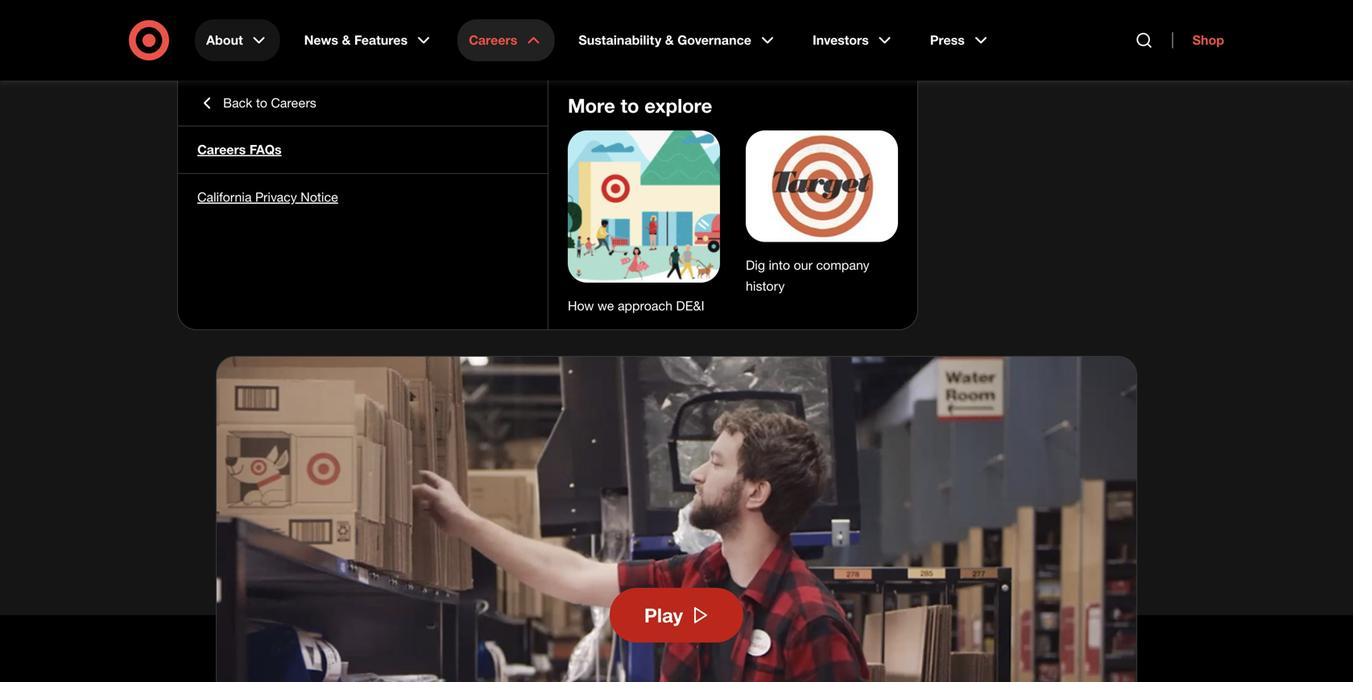 Task type: describe. For each thing, give the bounding box(es) containing it.
shop
[[1193, 32, 1225, 48]]

california
[[197, 189, 252, 205]]

how
[[568, 298, 594, 314]]

our inside whether you enjoy a regular trip to target or are looking to have items delivered to your door same-day, we've got you covered. here are all the ways target makes our guests' target runs faster and easier than ever.
[[668, 277, 690, 294]]

home
[[216, 132, 252, 148]]

faqs
[[250, 142, 282, 158]]

day,
[[257, 277, 282, 294]]

press
[[930, 32, 965, 48]]

sustainability & governance
[[579, 32, 752, 48]]

red and white bullseye logo from 1962 with target written over it image
[[746, 131, 898, 242]]

faster
[[216, 298, 253, 315]]

whether you enjoy a regular trip to target or are looking to have items delivered to your door same-day, we've got you covered. here are all the ways target makes our guests' target runs faster and easier than ever.
[[216, 256, 821, 315]]

notice
[[301, 189, 338, 205]]

back
[[223, 95, 252, 111]]

got
[[327, 277, 348, 294]]

careers for careers faqs
[[197, 142, 246, 158]]

have
[[597, 256, 628, 274]]

dig
[[746, 257, 765, 273]]

about for the top about link
[[206, 32, 243, 48]]

the
[[517, 277, 538, 294]]

into
[[769, 257, 790, 273]]

to left the your
[[735, 256, 748, 274]]

same-
[[216, 277, 257, 294]]

ever.
[[361, 298, 391, 315]]

or
[[488, 256, 501, 274]]

1 vertical spatial about link
[[278, 132, 315, 148]]

0 horizontal spatial target
[[444, 256, 484, 274]]

delivery
[[389, 187, 538, 234]]

delivered
[[671, 256, 731, 274]]

play button
[[610, 588, 744, 643]]

news & features
[[304, 32, 408, 48]]

stores as hubs overview image
[[217, 357, 1137, 682]]

play
[[644, 604, 683, 627]]

about for the bottom about link
[[278, 132, 315, 148]]

covered.
[[379, 277, 435, 294]]

ways
[[542, 277, 574, 294]]

history
[[746, 278, 785, 294]]

company
[[816, 257, 870, 273]]

sustainability
[[579, 32, 662, 48]]

careers inside "button"
[[271, 95, 316, 111]]

enjoy
[[302, 256, 337, 274]]

we
[[598, 298, 614, 314]]

site navigation element
[[0, 0, 1353, 682]]

1 vertical spatial are
[[474, 277, 495, 294]]

to inside "button"
[[256, 95, 267, 111]]

makes
[[622, 277, 664, 294]]

items
[[632, 256, 667, 274]]

looking
[[530, 256, 577, 274]]

news & features link
[[293, 19, 445, 61]]

investors link
[[802, 19, 906, 61]]

back to careers
[[223, 95, 316, 111]]

0 vertical spatial are
[[505, 256, 526, 274]]

whether
[[216, 256, 271, 274]]

sustainability & governance link
[[567, 19, 789, 61]]

and easier than
[[257, 298, 357, 315]]

dig into our company history
[[746, 257, 870, 294]]

all
[[499, 277, 513, 294]]

more to explore
[[568, 94, 713, 117]]



Task type: vqa. For each thing, say whether or not it's contained in the screenshot.
the rightmost You
yes



Task type: locate. For each thing, give the bounding box(es) containing it.
careers faqs
[[197, 142, 282, 158]]

features
[[354, 32, 408, 48]]

0 vertical spatial about
[[206, 32, 243, 48]]

0 vertical spatial you
[[275, 256, 298, 274]]

& right the notice
[[352, 187, 379, 234]]

2 vertical spatial careers
[[197, 142, 246, 158]]

1 horizontal spatial &
[[352, 187, 379, 234]]

1 horizontal spatial target
[[578, 277, 618, 294]]

target up we
[[578, 277, 618, 294]]

services
[[549, 187, 708, 234]]

here
[[439, 277, 470, 294]]

shop link
[[1173, 32, 1225, 48]]

to
[[621, 94, 639, 117], [256, 95, 267, 111], [427, 256, 440, 274], [581, 256, 593, 274], [735, 256, 748, 274]]

an illustrated cityscape and a diverse group of people interacting and shopping at target. image
[[568, 131, 720, 283]]

about down back to careers
[[278, 132, 315, 148]]

0 vertical spatial our
[[794, 257, 813, 273]]

about link down back to careers
[[278, 132, 315, 148]]

to right trip on the top left of page
[[427, 256, 440, 274]]

more
[[568, 94, 615, 117]]

1 vertical spatial about
[[278, 132, 315, 148]]

careers link
[[458, 19, 555, 61]]

0 horizontal spatial careers
[[197, 142, 246, 158]]

explore
[[645, 94, 713, 117]]

trip
[[402, 256, 423, 274]]

investors
[[813, 32, 869, 48]]

pickup & delivery services
[[216, 187, 708, 234]]

about link up back
[[195, 19, 280, 61]]

runs
[[788, 277, 821, 294]]

california privacy notice link
[[178, 174, 548, 221]]

pickup
[[216, 187, 341, 234]]

press link
[[919, 19, 1002, 61]]

2 horizontal spatial &
[[665, 32, 674, 48]]

target up the here
[[444, 256, 484, 274]]

our
[[794, 257, 813, 273], [668, 277, 690, 294]]

you up day,
[[275, 256, 298, 274]]

1 vertical spatial you
[[352, 277, 375, 294]]

de&i
[[676, 298, 705, 314]]

0 vertical spatial careers
[[469, 32, 517, 48]]

to right the more
[[621, 94, 639, 117]]

about inside 'site navigation' element
[[206, 32, 243, 48]]

about
[[206, 32, 243, 48], [278, 132, 315, 148]]

1 horizontal spatial our
[[794, 257, 813, 273]]

regular
[[353, 256, 398, 274]]

1 vertical spatial our
[[668, 277, 690, 294]]

how we approach de&i link
[[568, 298, 705, 314]]

0 horizontal spatial you
[[275, 256, 298, 274]]

about link
[[195, 19, 280, 61], [278, 132, 315, 148]]

california privacy notice
[[197, 189, 338, 205]]

0 horizontal spatial &
[[342, 32, 351, 48]]

guests'
[[694, 277, 740, 294]]

door
[[784, 256, 814, 274]]

back to careers button
[[178, 81, 548, 126]]

2 horizontal spatial careers
[[469, 32, 517, 48]]

1 horizontal spatial you
[[352, 277, 375, 294]]

& right news
[[342, 32, 351, 48]]

your
[[752, 256, 780, 274]]

1 horizontal spatial are
[[505, 256, 526, 274]]

0 horizontal spatial our
[[668, 277, 690, 294]]

are left all
[[474, 277, 495, 294]]

our up de&i
[[668, 277, 690, 294]]

careers faqs link
[[178, 126, 548, 173]]

dig into our company history link
[[746, 257, 870, 294]]

to left have
[[581, 256, 593, 274]]

& for governance
[[665, 32, 674, 48]]

careers
[[469, 32, 517, 48], [271, 95, 316, 111], [197, 142, 246, 158]]

governance
[[678, 32, 752, 48]]

2 horizontal spatial target
[[744, 277, 784, 294]]

& left governance at the top right of the page
[[665, 32, 674, 48]]

& for features
[[342, 32, 351, 48]]

we've
[[286, 277, 323, 294]]

1 horizontal spatial about
[[278, 132, 315, 148]]

0 horizontal spatial about
[[206, 32, 243, 48]]

are
[[505, 256, 526, 274], [474, 277, 495, 294]]

our up runs
[[794, 257, 813, 273]]

you down regular
[[352, 277, 375, 294]]

&
[[342, 32, 351, 48], [665, 32, 674, 48], [352, 187, 379, 234]]

0 vertical spatial about link
[[195, 19, 280, 61]]

home link
[[216, 132, 252, 148]]

a
[[341, 256, 349, 274]]

& for delivery
[[352, 187, 379, 234]]

you
[[275, 256, 298, 274], [352, 277, 375, 294]]

1 horizontal spatial careers
[[271, 95, 316, 111]]

privacy
[[255, 189, 297, 205]]

1 vertical spatial careers
[[271, 95, 316, 111]]

how we approach de&i
[[568, 298, 705, 314]]

target
[[444, 256, 484, 274], [578, 277, 618, 294], [744, 277, 784, 294]]

news
[[304, 32, 338, 48]]

careers for careers
[[469, 32, 517, 48]]

to right back
[[256, 95, 267, 111]]

our inside 'dig into our company history'
[[794, 257, 813, 273]]

0 horizontal spatial are
[[474, 277, 495, 294]]

about up back
[[206, 32, 243, 48]]

approach
[[618, 298, 673, 314]]

target down the your
[[744, 277, 784, 294]]

are right or
[[505, 256, 526, 274]]



